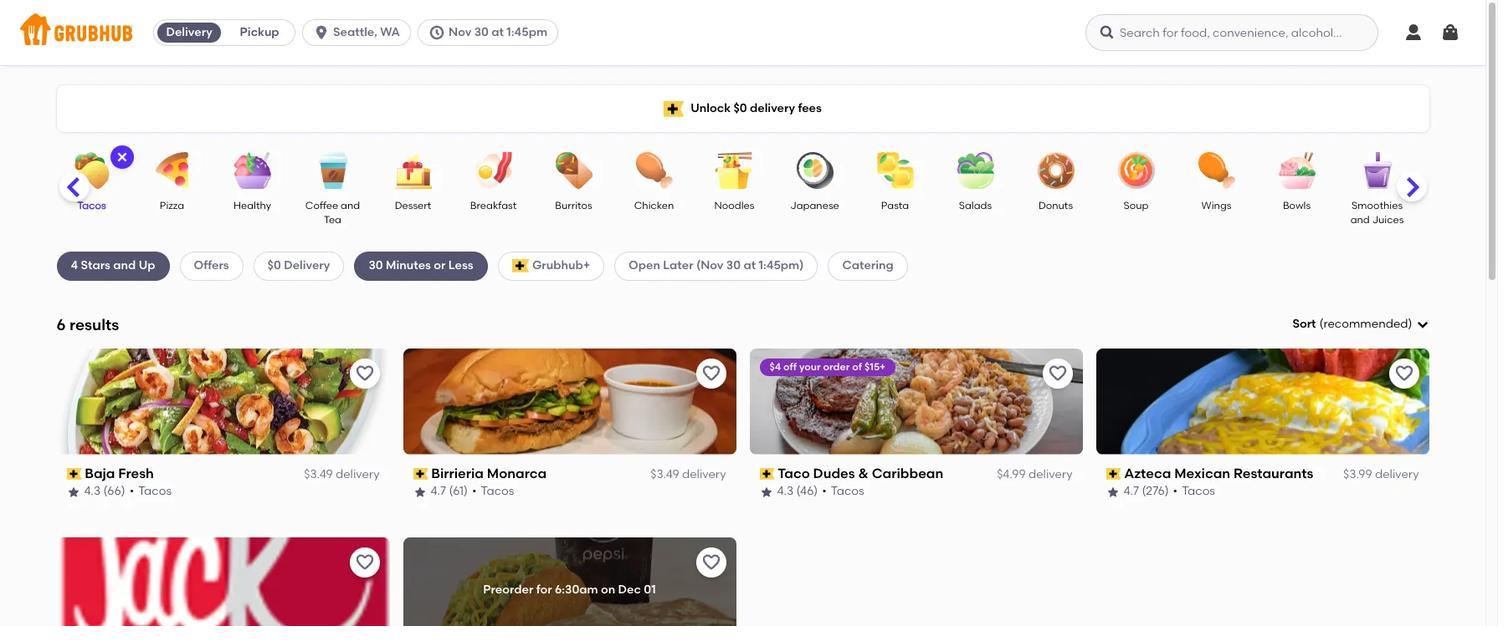 Task type: vqa. For each thing, say whether or not it's contained in the screenshot.
$5.95 to the middle
no



Task type: locate. For each thing, give the bounding box(es) containing it.
star icon image left 4.3 (66)
[[67, 486, 80, 499]]

6 results
[[56, 315, 119, 334]]

1 horizontal spatial save this restaurant image
[[701, 364, 721, 384]]

• tacos down fresh
[[129, 485, 172, 499]]

at
[[492, 25, 504, 39], [744, 259, 756, 273]]

1 subscription pass image from the left
[[67, 469, 81, 481]]

2 4.7 from the left
[[1124, 485, 1139, 499]]

seattle, wa button
[[302, 19, 418, 46]]

tacos for birrieria monarca
[[481, 485, 514, 499]]

tacos
[[77, 200, 106, 212], [138, 485, 172, 499], [481, 485, 514, 499], [831, 485, 864, 499], [1182, 485, 1215, 499]]

burritos
[[555, 200, 592, 212]]

smoothies and juices
[[1351, 200, 1404, 226]]

• tacos down dudes
[[822, 485, 864, 499]]

4 • tacos from the left
[[1173, 485, 1215, 499]]

$15+
[[865, 361, 886, 373]]

(46)
[[796, 485, 818, 499]]

2 • tacos from the left
[[472, 485, 514, 499]]

tacos down the birrieria monarca
[[481, 485, 514, 499]]

save this restaurant image for azteca mexican restaurants logo
[[1394, 364, 1414, 384]]

$0 right offers
[[268, 259, 281, 273]]

1 horizontal spatial 30
[[474, 25, 489, 39]]

taco dudes & caribbean
[[778, 466, 943, 482]]

1 $3.49 delivery from the left
[[304, 468, 380, 482]]

save this restaurant image for baja fresh
[[354, 364, 375, 384]]

4.7 for birrieria monarca
[[431, 485, 446, 499]]

pizza image
[[143, 152, 201, 189]]

svg image
[[1404, 23, 1424, 43], [313, 24, 330, 41], [1099, 24, 1116, 41], [115, 151, 128, 164]]

0 horizontal spatial svg image
[[429, 24, 445, 41]]

None field
[[1293, 316, 1429, 333]]

off
[[784, 361, 797, 373]]

results
[[69, 315, 119, 334]]

restaurants
[[1234, 466, 1314, 482]]

soup
[[1124, 200, 1149, 212]]

2 horizontal spatial subscription pass image
[[1106, 469, 1121, 481]]

sort ( recommended )
[[1293, 317, 1412, 331]]

save this restaurant image
[[1394, 364, 1414, 384], [354, 553, 375, 573], [701, 553, 721, 573]]

star icon image for birrieria monarca
[[413, 486, 426, 499]]

smoothies
[[1352, 200, 1403, 212]]

unlock $0 delivery fees
[[691, 101, 822, 115]]

30 right nov at the top left of page
[[474, 25, 489, 39]]

subscription pass image left baja
[[67, 469, 81, 481]]

tacos down fresh
[[138, 485, 172, 499]]

save this restaurant image for birrieria monarca
[[701, 364, 721, 384]]

0 horizontal spatial $0
[[268, 259, 281, 273]]

juices
[[1372, 215, 1404, 226]]

tacos for baja fresh
[[138, 485, 172, 499]]

2 • from the left
[[472, 485, 477, 499]]

• right (276) at the bottom of page
[[1173, 485, 1178, 499]]

save this restaurant button for azteca mexican restaurants logo
[[1389, 359, 1419, 389]]

jack in the box logo image
[[56, 538, 390, 627]]

and down 'smoothies'
[[1351, 215, 1370, 226]]

2 4.3 from the left
[[777, 485, 794, 499]]

birrieria monarca
[[431, 466, 547, 482]]

• right (46)
[[822, 485, 827, 499]]

30 right (nov
[[726, 259, 741, 273]]

delivery for azteca mexican restaurants
[[1375, 468, 1419, 482]]

3 • tacos from the left
[[822, 485, 864, 499]]

0 vertical spatial delivery
[[166, 25, 212, 39]]

catering
[[842, 259, 894, 273]]

4.3 down taco
[[777, 485, 794, 499]]

4.7 left (276) at the bottom of page
[[1124, 485, 1139, 499]]

less
[[448, 259, 473, 273]]

and left up on the left top
[[113, 259, 136, 273]]

subscription pass image
[[760, 469, 774, 481]]

0 vertical spatial grubhub plus flag logo image
[[664, 101, 684, 117]]

star icon image left 4.7 (61)
[[413, 486, 426, 499]]

0 horizontal spatial 4.7
[[431, 485, 446, 499]]

1 horizontal spatial 4.7
[[1124, 485, 1139, 499]]

• right (66)
[[129, 485, 134, 499]]

1 4.3 from the left
[[84, 485, 101, 499]]

2 horizontal spatial and
[[1351, 215, 1370, 226]]

delivery for baja fresh
[[336, 468, 380, 482]]

•
[[129, 485, 134, 499], [472, 485, 477, 499], [822, 485, 827, 499], [1173, 485, 1178, 499]]

4.3 down baja
[[84, 485, 101, 499]]

1 $3.49 from the left
[[304, 468, 333, 482]]

save this restaurant button for jack in the box logo on the left of page
[[349, 548, 380, 578]]

4.7 for azteca mexican restaurants
[[1124, 485, 1139, 499]]

$4.99 delivery
[[997, 468, 1073, 482]]

1 horizontal spatial $0
[[734, 101, 747, 115]]

grubhub plus flag logo image
[[664, 101, 684, 117], [512, 260, 529, 273]]

svg image inside field
[[1416, 318, 1429, 332]]

subscription pass image for baja fresh
[[67, 469, 81, 481]]

4 • from the left
[[1173, 485, 1178, 499]]

0 vertical spatial and
[[341, 200, 360, 212]]

pizza
[[160, 200, 184, 212]]

dudes
[[813, 466, 855, 482]]

grubhub plus flag logo image left "grubhub+"
[[512, 260, 529, 273]]

1 vertical spatial delivery
[[284, 259, 330, 273]]

3 subscription pass image from the left
[[1106, 469, 1121, 481]]

delivery
[[166, 25, 212, 39], [284, 259, 330, 273]]

• tacos down mexican
[[1173, 485, 1215, 499]]

star icon image down subscription pass image at the right bottom
[[760, 486, 773, 499]]

star icon image left the 4.7 (276)
[[1106, 486, 1120, 499]]

at left 1:45pm)
[[744, 259, 756, 273]]

0 horizontal spatial 4.3
[[84, 485, 101, 499]]

0 horizontal spatial and
[[113, 259, 136, 273]]

$3.49 for fresh
[[304, 468, 333, 482]]

2 horizontal spatial svg image
[[1441, 23, 1461, 43]]

4.3
[[84, 485, 101, 499], [777, 485, 794, 499]]

$4.99
[[997, 468, 1026, 482]]

$0 right 'unlock'
[[734, 101, 747, 115]]

subscription pass image
[[67, 469, 81, 481], [413, 469, 428, 481], [1106, 469, 1121, 481]]

tacos down "taco dudes & caribbean"
[[831, 485, 864, 499]]

grubhub plus flag logo image left 'unlock'
[[664, 101, 684, 117]]

save this restaurant button
[[349, 359, 380, 389], [696, 359, 726, 389], [1043, 359, 1073, 389], [1389, 359, 1419, 389], [349, 548, 380, 578], [696, 548, 726, 578]]

1 star icon image from the left
[[67, 486, 80, 499]]

delivery inside button
[[166, 25, 212, 39]]

dessert image
[[384, 152, 442, 189]]

healthy image
[[223, 152, 282, 189]]

delivery
[[750, 101, 795, 115], [336, 468, 380, 482], [682, 468, 726, 482], [1029, 468, 1073, 482], [1375, 468, 1419, 482]]

pickup
[[240, 25, 279, 39]]

$0
[[734, 101, 747, 115], [268, 259, 281, 273]]

delivery button
[[154, 19, 224, 46]]

coffee and tea
[[305, 200, 360, 226]]

&
[[858, 466, 869, 482]]

burritos image
[[544, 152, 603, 189]]

salads
[[959, 200, 992, 212]]

or
[[434, 259, 446, 273]]

1 horizontal spatial $3.49
[[651, 468, 679, 482]]

2 horizontal spatial save this restaurant image
[[1394, 364, 1414, 384]]

1 horizontal spatial grubhub plus flag logo image
[[664, 101, 684, 117]]

2 $3.49 from the left
[[651, 468, 679, 482]]

azteca mexican restaurants logo image
[[1096, 349, 1429, 455]]

subscription pass image left birrieria
[[413, 469, 428, 481]]

1 horizontal spatial and
[[341, 200, 360, 212]]

main navigation navigation
[[0, 0, 1486, 65]]

1 • from the left
[[129, 485, 134, 499]]

recommended
[[1324, 317, 1408, 331]]

1 horizontal spatial at
[[744, 259, 756, 273]]

star icon image for taco dudes & caribbean
[[760, 486, 773, 499]]

2 star icon image from the left
[[413, 486, 426, 499]]

(
[[1320, 317, 1324, 331]]

4.3 for taco dudes & caribbean
[[777, 485, 794, 499]]

birrieria
[[431, 466, 484, 482]]

0 horizontal spatial $3.49
[[304, 468, 333, 482]]

2 subscription pass image from the left
[[413, 469, 428, 481]]

caribbean
[[872, 466, 943, 482]]

save this restaurant image
[[354, 364, 375, 384], [701, 364, 721, 384], [1048, 364, 1068, 384]]

1 vertical spatial grubhub plus flag logo image
[[512, 260, 529, 273]]

tacos for taco dudes & caribbean
[[831, 485, 864, 499]]

0 horizontal spatial $3.49 delivery
[[304, 468, 380, 482]]

minutes
[[386, 259, 431, 273]]

svg image
[[1441, 23, 1461, 43], [429, 24, 445, 41], [1416, 318, 1429, 332]]

2 $3.49 delivery from the left
[[651, 468, 726, 482]]

and inside coffee and tea
[[341, 200, 360, 212]]

save this restaurant button for birrieria monarca logo
[[696, 359, 726, 389]]

$3.49 delivery
[[304, 468, 380, 482], [651, 468, 726, 482]]

0 horizontal spatial delivery
[[166, 25, 212, 39]]

wings image
[[1187, 152, 1246, 189]]

• tacos
[[129, 485, 172, 499], [472, 485, 514, 499], [822, 485, 864, 499], [1173, 485, 1215, 499]]

• tacos down the birrieria monarca
[[472, 485, 514, 499]]

stars
[[81, 259, 110, 273]]

30 left "minutes" at left top
[[369, 259, 383, 273]]

open
[[629, 259, 660, 273]]

1 vertical spatial and
[[1351, 215, 1370, 226]]

nov 30 at 1:45pm
[[449, 25, 547, 39]]

and up tea
[[341, 200, 360, 212]]

6:30am
[[555, 583, 598, 598]]

$0 delivery
[[268, 259, 330, 273]]

tacos down mexican
[[1182, 485, 1215, 499]]

grubhub plus flag logo image for unlock $0 delivery fees
[[664, 101, 684, 117]]

1 horizontal spatial subscription pass image
[[413, 469, 428, 481]]

bowls
[[1283, 200, 1311, 212]]

subscription pass image left azteca
[[1106, 469, 1121, 481]]

chicken
[[634, 200, 674, 212]]

0 horizontal spatial at
[[492, 25, 504, 39]]

2 horizontal spatial save this restaurant image
[[1048, 364, 1068, 384]]

healthy
[[233, 200, 271, 212]]

1 horizontal spatial save this restaurant image
[[701, 553, 721, 573]]

30 minutes or less
[[369, 259, 473, 273]]

baja fresh logo image
[[56, 349, 390, 455]]

1 horizontal spatial 4.3
[[777, 485, 794, 499]]

tea
[[324, 215, 342, 226]]

soup image
[[1107, 152, 1166, 189]]

4 stars and up
[[71, 259, 155, 273]]

fees
[[798, 101, 822, 115]]

1 horizontal spatial svg image
[[1416, 318, 1429, 332]]

seattle,
[[333, 25, 377, 39]]

baja
[[85, 466, 115, 482]]

coffee and tea image
[[303, 152, 362, 189]]

save this restaurant button for 'baja fresh logo'
[[349, 359, 380, 389]]

1 horizontal spatial $3.49 delivery
[[651, 468, 726, 482]]

and inside smoothies and juices
[[1351, 215, 1370, 226]]

4 star icon image from the left
[[1106, 486, 1120, 499]]

2 save this restaurant image from the left
[[701, 364, 721, 384]]

$3.49
[[304, 468, 333, 482], [651, 468, 679, 482]]

3 star icon image from the left
[[760, 486, 773, 499]]

offers
[[194, 259, 229, 273]]

0 horizontal spatial subscription pass image
[[67, 469, 81, 481]]

star icon image
[[67, 486, 80, 499], [413, 486, 426, 499], [760, 486, 773, 499], [1106, 486, 1120, 499]]

30 inside button
[[474, 25, 489, 39]]

1 4.7 from the left
[[431, 485, 446, 499]]

• right (61)
[[472, 485, 477, 499]]

0 horizontal spatial save this restaurant image
[[354, 364, 375, 384]]

and
[[341, 200, 360, 212], [1351, 215, 1370, 226], [113, 259, 136, 273]]

0 horizontal spatial grubhub plus flag logo image
[[512, 260, 529, 273]]

order
[[823, 361, 850, 373]]

delivery left pickup
[[166, 25, 212, 39]]

4.7 left (61)
[[431, 485, 446, 499]]

4.3 (66)
[[84, 485, 125, 499]]

0 horizontal spatial save this restaurant image
[[354, 553, 375, 573]]

pickup button
[[224, 19, 295, 46]]

1 • tacos from the left
[[129, 485, 172, 499]]

delivery down tea
[[284, 259, 330, 273]]

1 save this restaurant image from the left
[[354, 364, 375, 384]]

nov
[[449, 25, 471, 39]]

at left 1:45pm
[[492, 25, 504, 39]]

4.7
[[431, 485, 446, 499], [1124, 485, 1139, 499]]

0 vertical spatial at
[[492, 25, 504, 39]]

3 • from the left
[[822, 485, 827, 499]]



Task type: describe. For each thing, give the bounding box(es) containing it.
monarca
[[487, 466, 547, 482]]

breakfast
[[470, 200, 517, 212]]

6
[[56, 315, 66, 334]]

sort
[[1293, 317, 1316, 331]]

unlock
[[691, 101, 731, 115]]

breakfast image
[[464, 152, 523, 189]]

)
[[1408, 317, 1412, 331]]

and for smoothies and juices
[[1351, 215, 1370, 226]]

dessert
[[395, 200, 431, 212]]

$4 off your order of $15+
[[770, 361, 886, 373]]

subscription pass image for azteca mexican restaurants
[[1106, 469, 1121, 481]]

salads image
[[946, 152, 1005, 189]]

nov 30 at 1:45pm button
[[418, 19, 565, 46]]

open later (nov 30 at 1:45pm)
[[629, 259, 804, 273]]

(61)
[[449, 485, 468, 499]]

taco
[[778, 466, 810, 482]]

01
[[644, 583, 656, 598]]

• tacos for monarca
[[472, 485, 514, 499]]

0 horizontal spatial 30
[[369, 259, 383, 273]]

preorder for 6:30am on dec 01
[[483, 583, 656, 598]]

fresh
[[118, 466, 154, 482]]

wings
[[1202, 200, 1232, 212]]

noodles image
[[705, 152, 764, 189]]

none field containing sort
[[1293, 316, 1429, 333]]

donuts image
[[1027, 152, 1085, 189]]

(276)
[[1142, 485, 1169, 499]]

$3.99
[[1344, 468, 1372, 482]]

japanese image
[[786, 152, 844, 189]]

pasta
[[881, 200, 909, 212]]

• for fresh
[[129, 485, 134, 499]]

$3.49 delivery for birrieria monarca
[[651, 468, 726, 482]]

subscription pass image for birrieria monarca
[[413, 469, 428, 481]]

azteca mexican restaurants
[[1124, 466, 1314, 482]]

(nov
[[696, 259, 724, 273]]

noodles
[[714, 200, 754, 212]]

3 save this restaurant image from the left
[[1048, 364, 1068, 384]]

mexican
[[1175, 466, 1230, 482]]

2 horizontal spatial 30
[[726, 259, 741, 273]]

• tacos for fresh
[[129, 485, 172, 499]]

tacos down tacos image
[[77, 200, 106, 212]]

4.7 (61)
[[431, 485, 468, 499]]

pasta image
[[866, 152, 924, 189]]

star icon image for azteca mexican restaurants
[[1106, 486, 1120, 499]]

4.7 (276)
[[1124, 485, 1169, 499]]

chicken image
[[625, 152, 683, 189]]

• tacos for mexican
[[1173, 485, 1215, 499]]

bowls image
[[1268, 152, 1326, 189]]

of
[[852, 361, 862, 373]]

delivery for birrieria monarca
[[682, 468, 726, 482]]

grubhub plus flag logo image for grubhub+
[[512, 260, 529, 273]]

4
[[71, 259, 78, 273]]

$4
[[770, 361, 781, 373]]

at inside nov 30 at 1:45pm button
[[492, 25, 504, 39]]

later
[[663, 259, 694, 273]]

4.3 for baja fresh
[[84, 485, 101, 499]]

1:45pm
[[507, 25, 547, 39]]

save this restaurant image for jack in the box logo on the left of page
[[354, 553, 375, 573]]

on
[[601, 583, 615, 598]]

$3.49 for monarca
[[651, 468, 679, 482]]

azteca
[[1124, 466, 1171, 482]]

2 vertical spatial and
[[113, 259, 136, 273]]

for
[[536, 583, 552, 598]]

svg image inside nov 30 at 1:45pm button
[[429, 24, 445, 41]]

0 vertical spatial $0
[[734, 101, 747, 115]]

taco dudes & caribbean logo image
[[750, 349, 1083, 455]]

seattle, wa
[[333, 25, 400, 39]]

donuts
[[1039, 200, 1073, 212]]

4.3 (46)
[[777, 485, 818, 499]]

tacos image
[[62, 152, 121, 189]]

and for coffee and tea
[[341, 200, 360, 212]]

• tacos for dudes
[[822, 485, 864, 499]]

svg image inside seattle, wa button
[[313, 24, 330, 41]]

japanese
[[790, 200, 839, 212]]

Search for food, convenience, alcohol... search field
[[1086, 14, 1379, 51]]

baja fresh
[[85, 466, 154, 482]]

$3.99 delivery
[[1344, 468, 1419, 482]]

birrieria monarca logo image
[[403, 349, 736, 455]]

grubhub+
[[532, 259, 590, 273]]

star icon image for baja fresh
[[67, 486, 80, 499]]

1 vertical spatial $0
[[268, 259, 281, 273]]

1:45pm)
[[759, 259, 804, 273]]

dec
[[618, 583, 641, 598]]

coffee
[[305, 200, 338, 212]]

$3.49 delivery for baja fresh
[[304, 468, 380, 482]]

up
[[139, 259, 155, 273]]

• for dudes
[[822, 485, 827, 499]]

your
[[799, 361, 821, 373]]

smoothies and juices image
[[1348, 152, 1407, 189]]

delivery for taco dudes & caribbean
[[1029, 468, 1073, 482]]

1 vertical spatial at
[[744, 259, 756, 273]]

wa
[[380, 25, 400, 39]]

preorder
[[483, 583, 533, 598]]

• for mexican
[[1173, 485, 1178, 499]]

• for monarca
[[472, 485, 477, 499]]

(66)
[[103, 485, 125, 499]]

1 horizontal spatial delivery
[[284, 259, 330, 273]]

tacos for azteca mexican restaurants
[[1182, 485, 1215, 499]]



